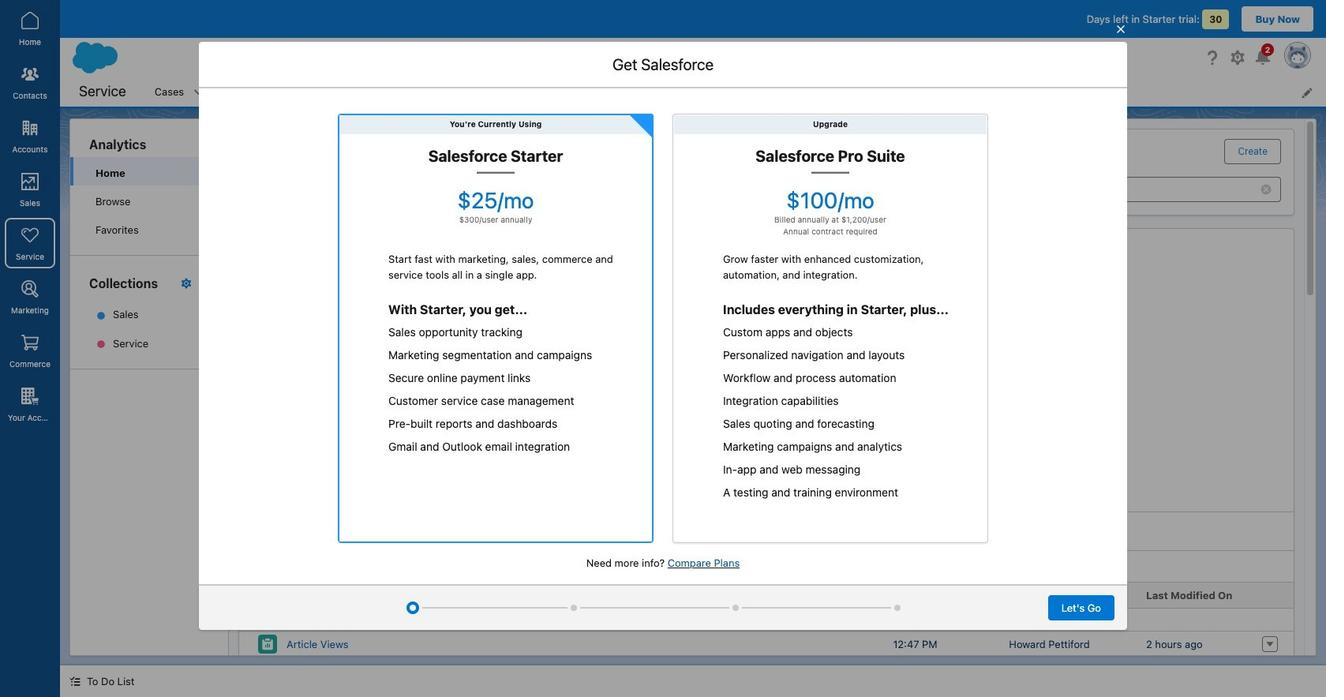 Task type: vqa. For each thing, say whether or not it's contained in the screenshot.
the leftmost Select an Option text box
no



Task type: describe. For each thing, give the bounding box(es) containing it.
5 list item from the left
[[533, 77, 626, 107]]

text check image
[[640, 115, 652, 128]]

1 list item from the left
[[145, 77, 214, 107]]



Task type: locate. For each thing, give the bounding box(es) containing it.
text default image
[[69, 676, 81, 687]]

list item
[[145, 77, 214, 107], [214, 77, 297, 107], [297, 77, 381, 107], [381, 77, 471, 107], [533, 77, 626, 107]]

2 list item from the left
[[214, 77, 297, 107]]

3 list item from the left
[[297, 77, 381, 107]]

list
[[145, 77, 1326, 107]]

4 list item from the left
[[381, 77, 471, 107]]



